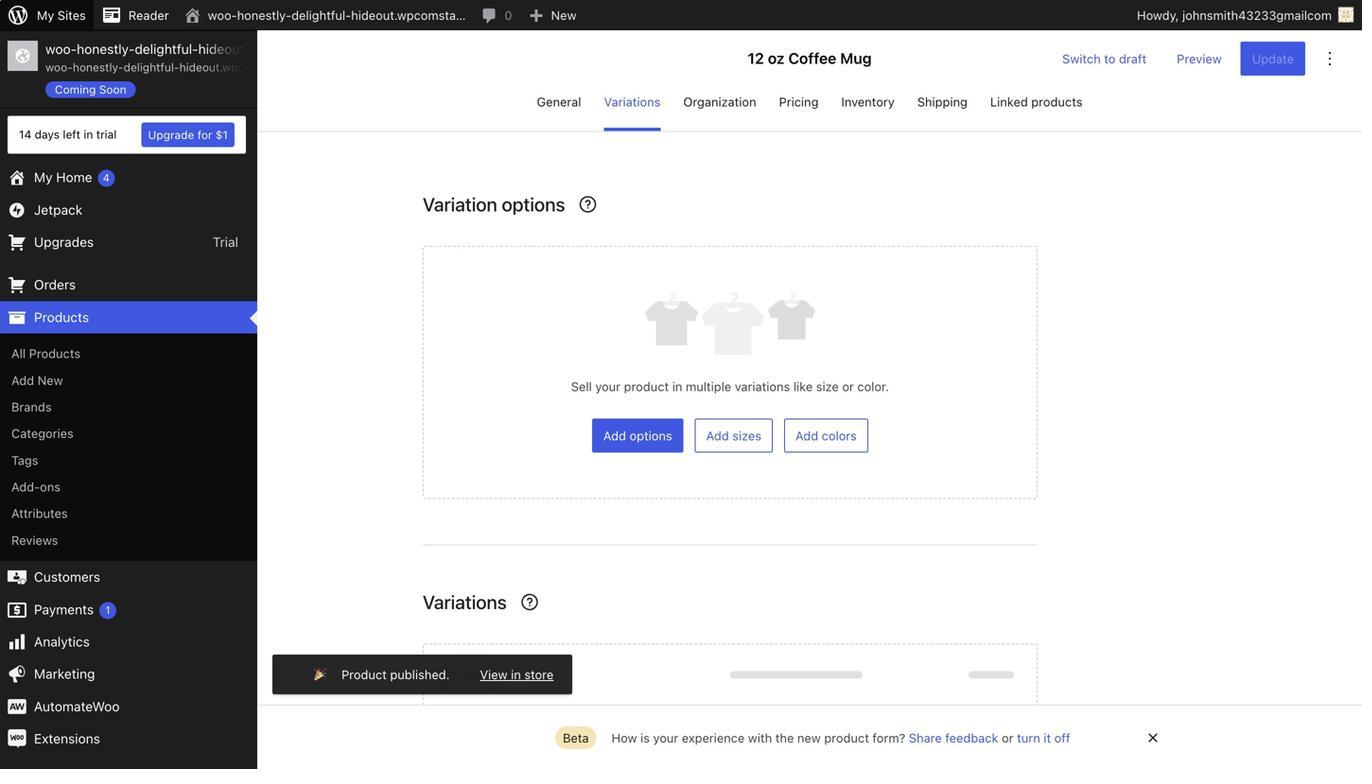 Task type: vqa. For each thing, say whether or not it's contained in the screenshot.


Task type: describe. For each thing, give the bounding box(es) containing it.
soon
[[99, 83, 126, 96]]

general button
[[537, 87, 581, 131]]

in for multiple
[[672, 379, 683, 394]]

add for add sizes
[[706, 429, 729, 443]]

oz
[[768, 49, 785, 67]]

$1
[[216, 128, 228, 142]]

block: product section document containing variations
[[423, 591, 1038, 769]]

1 vertical spatial hideout.wpcomstaging.com
[[179, 61, 327, 74]]

0 vertical spatial product
[[624, 379, 669, 394]]

1 horizontal spatial product
[[824, 731, 869, 745]]

add sizes
[[706, 429, 762, 443]]

jetpack
[[34, 202, 83, 217]]

products link
[[0, 301, 257, 334]]

preview link
[[1166, 42, 1233, 76]]

howdy, johnsmith43233gmailcom
[[1137, 8, 1332, 22]]

experience
[[682, 731, 745, 745]]

automatewoo
[[34, 699, 120, 714]]

variation options
[[423, 193, 565, 215]]

sizes
[[733, 429, 762, 443]]

size
[[816, 379, 839, 394]]

2 vertical spatial honestly-
[[73, 61, 124, 74]]

analytics link
[[0, 626, 257, 658]]

product
[[342, 667, 387, 682]]

all products
[[11, 346, 81, 361]]

variations inside tab list
[[604, 95, 661, 109]]

hide this message image
[[1142, 727, 1165, 749]]

new
[[797, 731, 821, 745]]

orders
[[34, 277, 76, 293]]

trial
[[213, 234, 238, 250]]

the
[[776, 731, 794, 745]]

my home 4
[[34, 169, 110, 185]]

for
[[198, 128, 212, 142]]

variation for variation options
[[423, 193, 497, 215]]

1 horizontal spatial your
[[653, 731, 679, 745]]

attributes link
[[0, 500, 257, 527]]

update
[[1252, 52, 1294, 66]]

sell your product in multiple variations like size or color.
[[571, 379, 889, 394]]

update button
[[1241, 42, 1306, 76]]

shipping button
[[918, 87, 968, 131]]

my sites
[[37, 8, 86, 22]]

0 horizontal spatial your
[[595, 379, 621, 394]]

jetpack link
[[0, 194, 257, 226]]

home
[[56, 169, 92, 185]]

view in store link
[[480, 666, 554, 683]]

add colors button
[[784, 419, 868, 453]]

it
[[1044, 731, 1051, 745]]

customers link
[[0, 561, 257, 594]]

organization button
[[683, 87, 756, 131]]

like
[[794, 379, 813, 394]]

1 horizontal spatial or
[[1002, 731, 1014, 745]]

honestly- for hideout.wpcomstaging.com
[[77, 41, 135, 57]]

upgrade
[[148, 128, 194, 142]]

published.
[[390, 667, 450, 682]]

organization
[[683, 95, 756, 109]]

product published.
[[342, 667, 450, 682]]

share
[[909, 731, 942, 745]]

left
[[63, 128, 80, 141]]

shipping
[[918, 95, 968, 109]]

marketing
[[34, 666, 95, 682]]

hideout.wpcomsta…
[[351, 8, 466, 22]]

color.
[[858, 379, 889, 394]]

inventory button
[[842, 87, 895, 131]]

coming
[[55, 83, 96, 96]]

add-
[[11, 480, 40, 494]]

2 vertical spatial woo-
[[45, 61, 73, 74]]

upgrades
[[34, 234, 94, 250]]

variations button
[[604, 87, 661, 131]]

turn
[[1017, 731, 1041, 745]]

tab list containing general
[[257, 87, 1362, 131]]

new inside the toolbar navigation
[[551, 8, 577, 22]]

add options
[[603, 429, 672, 443]]

or inside block: product section document
[[842, 379, 854, 394]]

preview
[[1177, 51, 1222, 66]]

add sizes button
[[695, 419, 773, 453]]

add new
[[11, 373, 63, 387]]

0 vertical spatial products
[[34, 309, 89, 325]]

upgrade for $1 button
[[141, 123, 235, 147]]

add options button
[[592, 419, 684, 453]]

beta
[[563, 731, 589, 745]]

2 vertical spatial delightful-
[[124, 61, 179, 74]]

1
[[105, 604, 110, 616]]

variations
[[735, 379, 790, 394]]

🎉
[[314, 667, 326, 682]]

marketing link
[[0, 658, 257, 691]]

form?
[[873, 731, 906, 745]]

woo- for hideout.wpcomsta…
[[208, 8, 237, 22]]

sell
[[571, 379, 592, 394]]

extensions link
[[0, 723, 257, 755]]

switch to draft button
[[1051, 42, 1158, 76]]



Task type: locate. For each thing, give the bounding box(es) containing it.
woo- inside the toolbar navigation
[[208, 8, 237, 22]]

in
[[84, 128, 93, 141], [672, 379, 683, 394], [511, 667, 521, 682]]

reviews
[[11, 533, 58, 547]]

4
[[103, 172, 110, 184]]

new right 0
[[551, 8, 577, 22]]

honestly-
[[237, 8, 292, 22], [77, 41, 135, 57], [73, 61, 124, 74]]

coffee
[[789, 49, 837, 67]]

0 vertical spatial block: product section document
[[423, 193, 1038, 545]]

1 vertical spatial or
[[1002, 731, 1014, 745]]

1 horizontal spatial options
[[630, 429, 672, 443]]

in left multiple
[[672, 379, 683, 394]]

options for variation options
[[502, 193, 565, 215]]

honestly- inside the toolbar navigation
[[237, 8, 292, 22]]

add for add colors
[[796, 429, 819, 443]]

woo-honestly-delightful-hideout.wpcomsta… link
[[177, 0, 473, 30]]

1 horizontal spatial variations
[[604, 95, 661, 109]]

your
[[595, 379, 621, 394], [653, 731, 679, 745]]

1 vertical spatial variation
[[446, 668, 497, 682]]

main menu navigation
[[0, 30, 367, 769]]

1 vertical spatial your
[[653, 731, 679, 745]]

draft
[[1119, 52, 1147, 66]]

1 vertical spatial my
[[34, 169, 53, 185]]

0 horizontal spatial or
[[842, 379, 854, 394]]

reviews link
[[0, 527, 257, 554]]

14
[[19, 128, 31, 141]]

new
[[551, 8, 577, 22], [38, 373, 63, 387]]

off
[[1055, 731, 1071, 745]]

0 horizontal spatial product
[[624, 379, 669, 394]]

in right view
[[511, 667, 521, 682]]

product up add options button
[[624, 379, 669, 394]]

0 vertical spatial or
[[842, 379, 854, 394]]

add for add new
[[11, 373, 34, 387]]

sites
[[58, 8, 86, 22]]

1 vertical spatial options
[[630, 429, 672, 443]]

my for home
[[34, 169, 53, 185]]

woo- up coming
[[45, 61, 73, 74]]

1 vertical spatial new
[[38, 373, 63, 387]]

feedback
[[945, 731, 999, 745]]

with
[[748, 731, 772, 745]]

delightful- for hideout.wpcomstaging.com
[[135, 41, 198, 57]]

variation
[[423, 193, 497, 215], [446, 668, 497, 682]]

switch to draft
[[1063, 52, 1147, 66]]

how is your experience with the new product form? share feedback or turn it off
[[612, 731, 1071, 745]]

woo- up woo-honestly-delightful-hideout.wpcomstaging.com woo-honestly-delightful-hideout.wpcomstaging.com coming soon
[[208, 8, 237, 22]]

categories link
[[0, 420, 257, 447]]

0 vertical spatial options
[[502, 193, 565, 215]]

1 block: product section document from the top
[[423, 193, 1038, 545]]

my left home
[[34, 169, 53, 185]]

block: product section document containing variation options
[[423, 193, 1038, 545]]

view helper text image
[[518, 591, 541, 614]]

delightful- inside the toolbar navigation
[[292, 8, 351, 22]]

2 block: product section document from the top
[[423, 591, 1038, 769]]

products
[[34, 309, 89, 325], [29, 346, 81, 361]]

1 vertical spatial product
[[824, 731, 869, 745]]

0
[[505, 8, 512, 22]]

view
[[480, 667, 508, 682]]

product right new at right
[[824, 731, 869, 745]]

options inside add options button
[[630, 429, 672, 443]]

1 vertical spatial products
[[29, 346, 81, 361]]

0 vertical spatial honestly-
[[237, 8, 292, 22]]

linked products button
[[990, 87, 1083, 131]]

0 horizontal spatial variations
[[423, 591, 507, 613]]

howdy,
[[1137, 8, 1179, 22]]

payments
[[34, 602, 94, 617]]

add new link
[[0, 367, 257, 394]]

1 vertical spatial delightful-
[[135, 41, 198, 57]]

add-ons
[[11, 480, 61, 494]]

options image
[[1319, 47, 1342, 70]]

is
[[641, 731, 650, 745]]

woo- for hideout.wpcomstaging.com
[[45, 41, 77, 57]]

2 vertical spatial in
[[511, 667, 521, 682]]

attributes
[[11, 506, 68, 521]]

0 horizontal spatial in
[[84, 128, 93, 141]]

view in store
[[480, 667, 554, 682]]

days
[[35, 128, 60, 141]]

woo- down my sites
[[45, 41, 77, 57]]

your right sell
[[595, 379, 621, 394]]

woo-
[[208, 8, 237, 22], [45, 41, 77, 57], [45, 61, 73, 74]]

all products link
[[0, 340, 257, 367]]

tab list
[[257, 87, 1362, 131]]

1 vertical spatial block: product section document
[[423, 591, 1038, 769]]

options left add sizes
[[630, 429, 672, 443]]

0 vertical spatial new
[[551, 8, 577, 22]]

variation for variation
[[446, 668, 497, 682]]

delightful- for hideout.wpcomsta…
[[292, 8, 351, 22]]

turn it off button
[[1017, 731, 1071, 745]]

products up "add new"
[[29, 346, 81, 361]]

hideout.wpcomstaging.com down woo-honestly-delightful-hideout.wpcomsta… link
[[198, 41, 367, 57]]

brands link
[[0, 394, 257, 420]]

options left view helper text icon
[[502, 193, 565, 215]]

in inside navigation
[[84, 128, 93, 141]]

share feedback button
[[909, 731, 999, 745]]

0 horizontal spatial new
[[38, 373, 63, 387]]

products
[[1032, 95, 1083, 109]]

orders link
[[0, 269, 257, 301]]

my inside the toolbar navigation
[[37, 8, 54, 22]]

options for add options
[[630, 429, 672, 443]]

0 vertical spatial variations
[[604, 95, 661, 109]]

colors
[[822, 429, 857, 443]]

how
[[612, 731, 637, 745]]

1 vertical spatial in
[[672, 379, 683, 394]]

variations left view helper text image
[[423, 591, 507, 613]]

view helper text image
[[577, 193, 599, 216]]

variations
[[604, 95, 661, 109], [423, 591, 507, 613]]

my inside main menu navigation
[[34, 169, 53, 185]]

or left turn
[[1002, 731, 1014, 745]]

new down all products
[[38, 373, 63, 387]]

delightful-
[[292, 8, 351, 22], [135, 41, 198, 57], [124, 61, 179, 74]]

0 vertical spatial your
[[595, 379, 621, 394]]

or right size
[[842, 379, 854, 394]]

2 horizontal spatial in
[[672, 379, 683, 394]]

1 horizontal spatial new
[[551, 8, 577, 22]]

honestly- for hideout.wpcomsta…
[[237, 8, 292, 22]]

ons
[[40, 480, 61, 494]]

store
[[525, 667, 554, 682]]

multiple
[[686, 379, 732, 394]]

hideout.wpcomstaging.com
[[198, 41, 367, 57], [179, 61, 327, 74]]

automatewoo link
[[0, 691, 257, 723]]

linked products
[[990, 95, 1083, 109]]

1 vertical spatial honestly-
[[77, 41, 135, 57]]

0 vertical spatial delightful-
[[292, 8, 351, 22]]

0 vertical spatial hideout.wpcomstaging.com
[[198, 41, 367, 57]]

add for add options
[[603, 429, 626, 443]]

trial
[[96, 128, 117, 141]]

0 horizontal spatial options
[[502, 193, 565, 215]]

pricing
[[779, 95, 819, 109]]

1 vertical spatial variations
[[423, 591, 507, 613]]

products down orders
[[34, 309, 89, 325]]

my for sites
[[37, 8, 54, 22]]

product
[[624, 379, 669, 394], [824, 731, 869, 745]]

0 vertical spatial in
[[84, 128, 93, 141]]

all
[[11, 346, 26, 361]]

or
[[842, 379, 854, 394], [1002, 731, 1014, 745]]

product editor top bar. region
[[257, 30, 1362, 131]]

in inside block: product section document
[[672, 379, 683, 394]]

payments 1
[[34, 602, 110, 617]]

woo-honestly-delightful-hideout.wpcomstaging.com woo-honestly-delightful-hideout.wpcomstaging.com coming soon
[[45, 41, 367, 96]]

in for trial
[[84, 128, 93, 141]]

12 oz coffee mug
[[748, 49, 872, 67]]

toolbar navigation
[[0, 0, 1362, 34]]

add
[[11, 373, 34, 387], [603, 429, 626, 443], [706, 429, 729, 443], [796, 429, 819, 443]]

variations right general
[[604, 95, 661, 109]]

in right left
[[84, 128, 93, 141]]

0 vertical spatial woo-
[[208, 8, 237, 22]]

inventory
[[842, 95, 895, 109]]

mug
[[840, 49, 872, 67]]

0 vertical spatial my
[[37, 8, 54, 22]]

tags
[[11, 453, 38, 467]]

0 vertical spatial variation
[[423, 193, 497, 215]]

1 horizontal spatial in
[[511, 667, 521, 682]]

woo-honestly-delightful-hideout.wpcomsta…
[[208, 8, 466, 22]]

1 vertical spatial woo-
[[45, 41, 77, 57]]

new inside main menu navigation
[[38, 373, 63, 387]]

hideout.wpcomstaging.com up $1
[[179, 61, 327, 74]]

johnsmith43233gmailcom
[[1183, 8, 1332, 22]]

my left sites
[[37, 8, 54, 22]]

block: product section document
[[423, 193, 1038, 545], [423, 591, 1038, 769]]

extensions
[[34, 731, 100, 747]]

upgrade for $1
[[148, 128, 228, 142]]

0 link
[[473, 0, 520, 30]]

add inside main menu navigation
[[11, 373, 34, 387]]

new link
[[520, 0, 584, 30]]

reader link
[[94, 0, 177, 30]]

your right the is
[[653, 731, 679, 745]]



